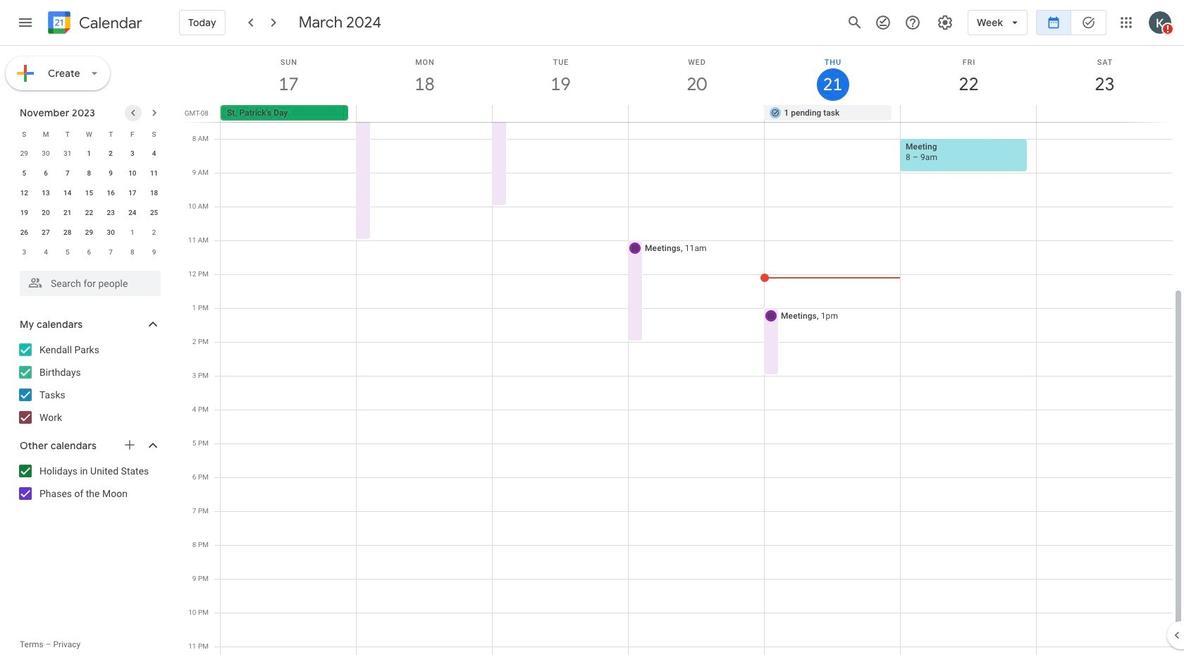 Task type: vqa. For each thing, say whether or not it's contained in the screenshot.
Minutes in advance for notification number field
no



Task type: locate. For each thing, give the bounding box(es) containing it.
december 9 element
[[146, 244, 163, 261]]

24 element
[[124, 205, 141, 221]]

13 element
[[37, 185, 54, 202]]

cell
[[357, 105, 493, 122], [493, 105, 629, 122], [629, 105, 765, 122], [901, 105, 1037, 122], [1037, 105, 1173, 122]]

4 element
[[146, 145, 163, 162]]

row group
[[13, 144, 165, 262]]

17 element
[[124, 185, 141, 202]]

5 element
[[16, 165, 33, 182]]

december 7 element
[[102, 244, 119, 261]]

20 element
[[37, 205, 54, 221]]

1 cell from the left
[[357, 105, 493, 122]]

22 element
[[81, 205, 98, 221]]

None search field
[[0, 265, 175, 296]]

11 element
[[146, 165, 163, 182]]

9 element
[[102, 165, 119, 182]]

26 element
[[16, 224, 33, 241]]

add other calendars image
[[123, 438, 137, 452]]

27 element
[[37, 224, 54, 241]]

heading
[[76, 14, 142, 31]]

28 element
[[59, 224, 76, 241]]

21 element
[[59, 205, 76, 221]]

8 element
[[81, 165, 98, 182]]

25 element
[[146, 205, 163, 221]]

grid
[[181, 46, 1185, 655]]

12 element
[[16, 185, 33, 202]]

december 8 element
[[124, 244, 141, 261]]

my calendars list
[[3, 339, 175, 429]]

7 element
[[59, 165, 76, 182]]

16 element
[[102, 185, 119, 202]]

10 element
[[124, 165, 141, 182]]

5 cell from the left
[[1037, 105, 1173, 122]]

row
[[214, 105, 1185, 122], [13, 124, 165, 144], [13, 144, 165, 164], [13, 164, 165, 183], [13, 183, 165, 203], [13, 203, 165, 223], [13, 223, 165, 243], [13, 243, 165, 262]]



Task type: describe. For each thing, give the bounding box(es) containing it.
december 6 element
[[81, 244, 98, 261]]

3 element
[[124, 145, 141, 162]]

6 element
[[37, 165, 54, 182]]

heading inside calendar element
[[76, 14, 142, 31]]

december 1 element
[[124, 224, 141, 241]]

other calendars list
[[3, 460, 175, 505]]

december 2 element
[[146, 224, 163, 241]]

december 4 element
[[37, 244, 54, 261]]

2 cell from the left
[[493, 105, 629, 122]]

23 element
[[102, 205, 119, 221]]

15 element
[[81, 185, 98, 202]]

october 31 element
[[59, 145, 76, 162]]

Search for people text field
[[28, 271, 152, 296]]

18 element
[[146, 185, 163, 202]]

december 5 element
[[59, 244, 76, 261]]

calendar element
[[45, 8, 142, 39]]

december 3 element
[[16, 244, 33, 261]]

november 2023 grid
[[13, 124, 165, 262]]

30 element
[[102, 224, 119, 241]]

14 element
[[59, 185, 76, 202]]

settings menu image
[[937, 14, 954, 31]]

19 element
[[16, 205, 33, 221]]

main drawer image
[[17, 14, 34, 31]]

4 cell from the left
[[901, 105, 1037, 122]]

29 element
[[81, 224, 98, 241]]

october 29 element
[[16, 145, 33, 162]]

october 30 element
[[37, 145, 54, 162]]

1 element
[[81, 145, 98, 162]]

3 cell from the left
[[629, 105, 765, 122]]

2 element
[[102, 145, 119, 162]]



